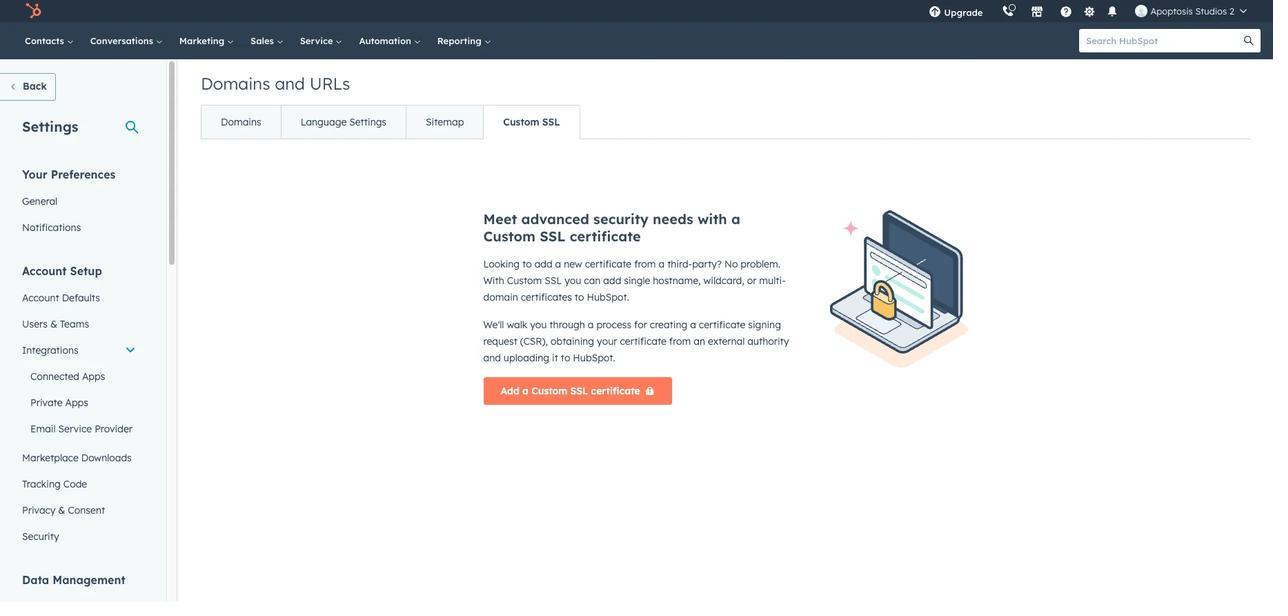 Task type: locate. For each thing, give the bounding box(es) containing it.
hubspot. inside looking to add a new certificate from a third-party? no problem. with custom ssl you can add single hostname, wildcard, or multi- domain certificates to hubspot.
[[587, 291, 629, 304]]

& for users
[[50, 318, 57, 331]]

hubspot. down can
[[587, 291, 629, 304]]

1 vertical spatial and
[[484, 352, 501, 364]]

setup
[[70, 264, 102, 278]]

certificate up "external"
[[699, 319, 746, 331]]

apps up 'private apps' link
[[82, 371, 105, 383]]

external
[[708, 335, 745, 348]]

settings image
[[1084, 6, 1096, 18]]

private
[[30, 397, 63, 409]]

1 horizontal spatial from
[[670, 335, 691, 348]]

1 horizontal spatial add
[[604, 275, 622, 287]]

0 vertical spatial to
[[523, 258, 532, 271]]

needs
[[653, 211, 694, 228]]

1 vertical spatial hubspot.
[[573, 352, 616, 364]]

1 vertical spatial to
[[575, 291, 584, 304]]

& for privacy
[[58, 505, 65, 517]]

language settings link
[[281, 106, 406, 139]]

it
[[552, 352, 558, 364]]

party?
[[692, 258, 722, 271]]

0 vertical spatial and
[[275, 73, 305, 94]]

0 horizontal spatial &
[[50, 318, 57, 331]]

0 horizontal spatial service
[[58, 423, 92, 436]]

reporting
[[437, 35, 484, 46]]

0 vertical spatial apps
[[82, 371, 105, 383]]

privacy
[[22, 505, 56, 517]]

hubspot image
[[25, 3, 41, 19]]

ssl inside looking to add a new certificate from a third-party? no problem. with custom ssl you can add single hostname, wildcard, or multi- domain certificates to hubspot.
[[545, 275, 562, 287]]

process
[[597, 319, 632, 331]]

0 vertical spatial &
[[50, 318, 57, 331]]

service inside the "service" link
[[300, 35, 336, 46]]

add right can
[[604, 275, 622, 287]]

certificate down your at bottom
[[591, 385, 640, 398]]

a left new
[[555, 258, 561, 271]]

1 horizontal spatial settings
[[349, 116, 387, 128]]

domains up domains link
[[201, 73, 270, 94]]

2 account from the top
[[22, 292, 59, 304]]

a up the an
[[690, 319, 696, 331]]

account up users
[[22, 292, 59, 304]]

and left urls
[[275, 73, 305, 94]]

apps for connected apps
[[82, 371, 105, 383]]

0 horizontal spatial you
[[530, 319, 547, 331]]

certificate
[[570, 228, 641, 245], [585, 258, 632, 271], [699, 319, 746, 331], [620, 335, 667, 348], [591, 385, 640, 398]]

add left new
[[535, 258, 553, 271]]

an
[[694, 335, 705, 348]]

users & teams link
[[14, 311, 144, 338]]

settings
[[349, 116, 387, 128], [22, 118, 78, 135]]

a inside meet advanced security needs with a custom ssl certificate
[[732, 211, 741, 228]]

calling icon button
[[997, 2, 1021, 20]]

a inside button
[[523, 385, 529, 398]]

domains down domains and urls at the left top of page
[[221, 116, 261, 128]]

to down can
[[575, 291, 584, 304]]

add
[[501, 385, 520, 398]]

integrations button
[[14, 338, 144, 364]]

email
[[30, 423, 56, 436]]

menu item
[[993, 0, 996, 22]]

service down 'private apps' link
[[58, 423, 92, 436]]

sitemap
[[426, 116, 464, 128]]

1 vertical spatial account
[[22, 292, 59, 304]]

search button
[[1238, 29, 1261, 52]]

add
[[535, 258, 553, 271], [604, 275, 622, 287]]

private apps
[[30, 397, 88, 409]]

navigation
[[201, 105, 580, 139]]

from inside looking to add a new certificate from a third-party? no problem. with custom ssl you can add single hostname, wildcard, or multi- domain certificates to hubspot.
[[634, 258, 656, 271]]

custom
[[503, 116, 540, 128], [484, 228, 536, 245], [507, 275, 542, 287], [532, 385, 568, 398]]

private apps link
[[14, 390, 144, 416]]

from left the an
[[670, 335, 691, 348]]

hubspot. inside we'll walk you through a process for creating a certificate signing request (csr), obtaining your certificate from an external authority and uploading it to hubspot.
[[573, 352, 616, 364]]

1 horizontal spatial you
[[565, 275, 581, 287]]

upgrade image
[[929, 6, 942, 19]]

calling icon image
[[1003, 6, 1015, 18]]

multi-
[[760, 275, 786, 287]]

1 horizontal spatial and
[[484, 352, 501, 364]]

custom inside meet advanced security needs with a custom ssl certificate
[[484, 228, 536, 245]]

certificate inside looking to add a new certificate from a third-party? no problem. with custom ssl you can add single hostname, wildcard, or multi- domain certificates to hubspot.
[[585, 258, 632, 271]]

we'll
[[484, 319, 504, 331]]

you down new
[[565, 275, 581, 287]]

menu containing apoptosis studios 2
[[920, 0, 1257, 22]]

custom inside button
[[532, 385, 568, 398]]

to right it
[[561, 352, 570, 364]]

security
[[594, 211, 649, 228]]

from up single in the top of the page
[[634, 258, 656, 271]]

account for account setup
[[22, 264, 67, 278]]

1 vertical spatial service
[[58, 423, 92, 436]]

navigation containing domains
[[201, 105, 580, 139]]

1 vertical spatial apps
[[65, 397, 88, 409]]

apps
[[82, 371, 105, 383], [65, 397, 88, 409]]

advanced
[[521, 211, 590, 228]]

to right "looking"
[[523, 258, 532, 271]]

1 horizontal spatial to
[[561, 352, 570, 364]]

2 vertical spatial to
[[561, 352, 570, 364]]

data
[[22, 574, 49, 587]]

certificate up new
[[570, 228, 641, 245]]

1 vertical spatial you
[[530, 319, 547, 331]]

account defaults link
[[14, 285, 144, 311]]

account setup
[[22, 264, 102, 278]]

1 account from the top
[[22, 264, 67, 278]]

1 vertical spatial domains
[[221, 116, 261, 128]]

and down request
[[484, 352, 501, 364]]

settings right language
[[349, 116, 387, 128]]

settings inside navigation
[[349, 116, 387, 128]]

service inside email service provider link
[[58, 423, 92, 436]]

0 horizontal spatial to
[[523, 258, 532, 271]]

consent
[[68, 505, 105, 517]]

custom ssl link
[[483, 106, 580, 139]]

marketing
[[179, 35, 227, 46]]

hubspot. down your at bottom
[[573, 352, 616, 364]]

no
[[725, 258, 738, 271]]

looking
[[484, 258, 520, 271]]

email service provider link
[[14, 416, 144, 442]]

domains inside navigation
[[221, 116, 261, 128]]

0 vertical spatial hubspot.
[[587, 291, 629, 304]]

0 vertical spatial from
[[634, 258, 656, 271]]

menu
[[920, 0, 1257, 22]]

custom inside looking to add a new certificate from a third-party? no problem. with custom ssl you can add single hostname, wildcard, or multi- domain certificates to hubspot.
[[507, 275, 542, 287]]

contacts
[[25, 35, 67, 46]]

tracking
[[22, 478, 61, 491]]

automation
[[359, 35, 414, 46]]

you inside looking to add a new certificate from a third-party? no problem. with custom ssl you can add single hostname, wildcard, or multi- domain certificates to hubspot.
[[565, 275, 581, 287]]

data management
[[22, 574, 125, 587]]

0 horizontal spatial and
[[275, 73, 305, 94]]

sales link
[[242, 22, 292, 59]]

0 horizontal spatial from
[[634, 258, 656, 271]]

help button
[[1055, 0, 1079, 22]]

preferences
[[51, 168, 116, 182]]

a right add
[[523, 385, 529, 398]]

third-
[[668, 258, 692, 271]]

1 vertical spatial add
[[604, 275, 622, 287]]

Search HubSpot search field
[[1080, 29, 1249, 52]]

users
[[22, 318, 48, 331]]

from
[[634, 258, 656, 271], [670, 335, 691, 348]]

downloads
[[81, 452, 132, 465]]

1 horizontal spatial service
[[300, 35, 336, 46]]

& right users
[[50, 318, 57, 331]]

service up urls
[[300, 35, 336, 46]]

a left process
[[588, 319, 594, 331]]

0 vertical spatial domains
[[201, 73, 270, 94]]

1 horizontal spatial &
[[58, 505, 65, 517]]

notifications image
[[1107, 6, 1119, 19]]

users & teams
[[22, 318, 89, 331]]

notifications button
[[1101, 0, 1125, 22]]

help image
[[1061, 6, 1073, 19]]

certificate up can
[[585, 258, 632, 271]]

apoptosis studios 2 button
[[1128, 0, 1256, 22]]

meet advanced security needs with a custom ssl certificate
[[484, 211, 741, 245]]

connected apps link
[[14, 364, 144, 390]]

1 vertical spatial from
[[670, 335, 691, 348]]

0 vertical spatial account
[[22, 264, 67, 278]]

signing
[[748, 319, 781, 331]]

0 vertical spatial you
[[565, 275, 581, 287]]

notifications
[[22, 222, 81, 234]]

hubspot link
[[17, 3, 52, 19]]

1 vertical spatial &
[[58, 505, 65, 517]]

settings down "back"
[[22, 118, 78, 135]]

a right with
[[732, 211, 741, 228]]

reporting link
[[429, 22, 499, 59]]

apps down connected apps link
[[65, 397, 88, 409]]

0 vertical spatial service
[[300, 35, 336, 46]]

& right privacy
[[58, 505, 65, 517]]

apoptosis
[[1151, 6, 1193, 17]]

account up account defaults on the left of page
[[22, 264, 67, 278]]

a left the third- on the right top
[[659, 258, 665, 271]]

you up (csr),
[[530, 319, 547, 331]]

account
[[22, 264, 67, 278], [22, 292, 59, 304]]

ssl inside meet advanced security needs with a custom ssl certificate
[[540, 228, 566, 245]]

add a custom ssl certificate
[[501, 385, 640, 398]]

0 horizontal spatial add
[[535, 258, 553, 271]]



Task type: describe. For each thing, give the bounding box(es) containing it.
obtaining
[[551, 335, 594, 348]]

management
[[53, 574, 125, 587]]

marketplaces image
[[1032, 6, 1044, 19]]

certificates
[[521, 291, 572, 304]]

add a custom ssl certificate button
[[484, 378, 672, 405]]

wildcard,
[[704, 275, 745, 287]]

2 horizontal spatial to
[[575, 291, 584, 304]]

ssl inside button
[[571, 385, 588, 398]]

for
[[634, 319, 647, 331]]

marketplace downloads
[[22, 452, 132, 465]]

your preferences element
[[14, 167, 144, 241]]

upgrade
[[945, 7, 983, 18]]

your
[[597, 335, 617, 348]]

creating
[[650, 319, 688, 331]]

with
[[698, 211, 727, 228]]

general link
[[14, 188, 144, 215]]

with
[[484, 275, 504, 287]]

language settings
[[301, 116, 387, 128]]

apps for private apps
[[65, 397, 88, 409]]

problem.
[[741, 258, 781, 271]]

or
[[747, 275, 757, 287]]

sales
[[251, 35, 277, 46]]

walk
[[507, 319, 528, 331]]

can
[[584, 275, 601, 287]]

certificate down the for on the bottom of the page
[[620, 335, 667, 348]]

back link
[[0, 73, 56, 101]]

privacy & consent
[[22, 505, 105, 517]]

marketplace
[[22, 452, 79, 465]]

language
[[301, 116, 347, 128]]

single
[[624, 275, 651, 287]]

tara schultz image
[[1136, 5, 1148, 17]]

2
[[1230, 6, 1235, 17]]

you inside we'll walk you through a process for creating a certificate signing request (csr), obtaining your certificate from an external authority and uploading it to hubspot.
[[530, 319, 547, 331]]

sitemap link
[[406, 106, 483, 139]]

0 vertical spatial add
[[535, 258, 553, 271]]

conversations
[[90, 35, 156, 46]]

apoptosis studios 2
[[1151, 6, 1235, 17]]

and inside we'll walk you through a process for creating a certificate signing request (csr), obtaining your certificate from an external authority and uploading it to hubspot.
[[484, 352, 501, 364]]

security
[[22, 531, 59, 543]]

data management element
[[22, 573, 144, 603]]

domains for domains
[[221, 116, 261, 128]]

through
[[550, 319, 585, 331]]

request
[[484, 335, 518, 348]]

connected
[[30, 371, 79, 383]]

account for account defaults
[[22, 292, 59, 304]]

conversations link
[[82, 22, 171, 59]]

provider
[[95, 423, 133, 436]]

email service provider
[[30, 423, 133, 436]]

domain
[[484, 291, 518, 304]]

tracking code link
[[14, 471, 144, 498]]

certificate inside meet advanced security needs with a custom ssl certificate
[[570, 228, 641, 245]]

hostname,
[[653, 275, 701, 287]]

privacy & consent link
[[14, 498, 144, 524]]

studios
[[1196, 6, 1228, 17]]

search image
[[1245, 36, 1254, 46]]

meet
[[484, 211, 517, 228]]

(csr),
[[520, 335, 548, 348]]

domains for domains and urls
[[201, 73, 270, 94]]

account defaults
[[22, 292, 100, 304]]

general
[[22, 195, 57, 208]]

tracking code
[[22, 478, 87, 491]]

from inside we'll walk you through a process for creating a certificate signing request (csr), obtaining your certificate from an external authority and uploading it to hubspot.
[[670, 335, 691, 348]]

account setup element
[[14, 264, 144, 550]]

your preferences
[[22, 168, 116, 182]]

0 horizontal spatial settings
[[22, 118, 78, 135]]

urls
[[310, 73, 350, 94]]

domains link
[[202, 106, 281, 139]]

certificate inside button
[[591, 385, 640, 398]]

marketplace downloads link
[[14, 445, 144, 471]]

your
[[22, 168, 48, 182]]

notifications link
[[14, 215, 144, 241]]

service link
[[292, 22, 351, 59]]

code
[[63, 478, 87, 491]]

automation link
[[351, 22, 429, 59]]

connected apps
[[30, 371, 105, 383]]

settings link
[[1081, 4, 1099, 18]]

contacts link
[[17, 22, 82, 59]]

back
[[23, 80, 47, 93]]

custom ssl
[[503, 116, 560, 128]]

we'll walk you through a process for creating a certificate signing request (csr), obtaining your certificate from an external authority and uploading it to hubspot.
[[484, 319, 789, 364]]

to inside we'll walk you through a process for creating a certificate signing request (csr), obtaining your certificate from an external authority and uploading it to hubspot.
[[561, 352, 570, 364]]

integrations
[[22, 344, 78, 357]]

marketplaces button
[[1023, 0, 1052, 22]]

defaults
[[62, 292, 100, 304]]



Task type: vqa. For each thing, say whether or not it's contained in the screenshot.
custom within looking to add a new certificate from a third-party? no problem. with custom ssl you can add single hostname, wildcard, or multi- domain certificates to hubspot.
yes



